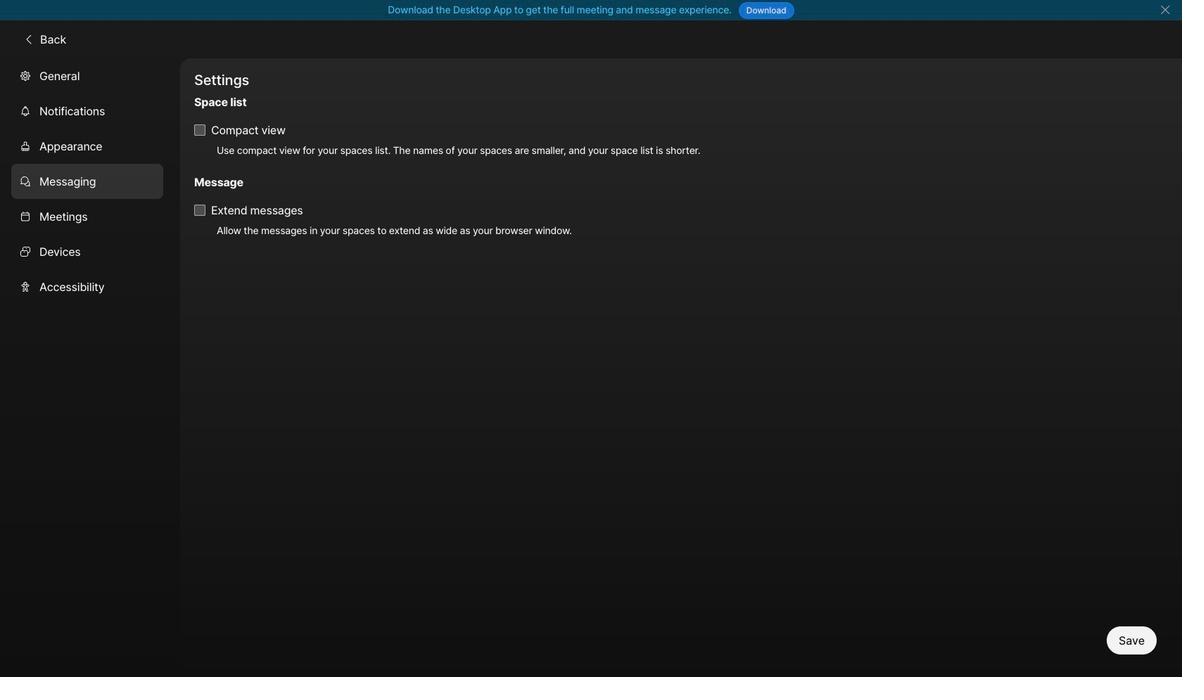 Task type: locate. For each thing, give the bounding box(es) containing it.
notifications tab
[[11, 93, 163, 129]]

cancel_16 image
[[1160, 4, 1171, 15]]



Task type: describe. For each thing, give the bounding box(es) containing it.
accessibility tab
[[11, 269, 163, 304]]

general tab
[[11, 58, 163, 93]]

settings navigation
[[0, 58, 180, 678]]

meetings tab
[[11, 199, 163, 234]]

devices tab
[[11, 234, 163, 269]]

messaging tab
[[11, 164, 163, 199]]

appearance tab
[[11, 129, 163, 164]]



Task type: vqa. For each thing, say whether or not it's contained in the screenshot.
"CANCEL_16" icon at the top of the page
yes



